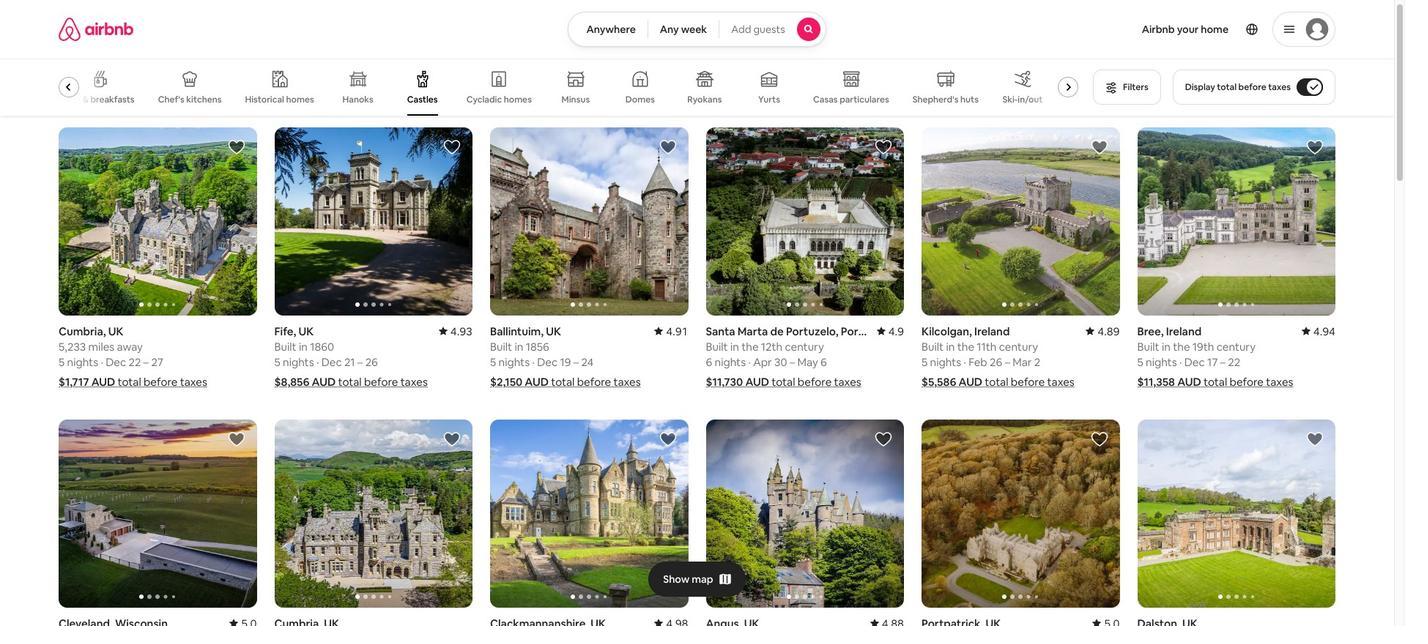 Task type: vqa. For each thing, say whether or not it's contained in the screenshot.


Task type: locate. For each thing, give the bounding box(es) containing it.
built inside ballintuim, uk built in 1856 5 nights · dec 19 – 24 $2,150 aud total before taxes
[[490, 340, 512, 354]]

3 the from the left
[[1173, 340, 1190, 354]]

built down kilcolgan,
[[922, 340, 944, 354]]

group containing historical homes
[[59, 59, 1085, 116]]

cycladic homes
[[467, 94, 532, 106]]

1 horizontal spatial ireland
[[1166, 325, 1202, 339]]

· down miles
[[101, 355, 103, 369]]

6 right may
[[821, 355, 827, 369]]

dec inside ballintuim, uk built in 1856 5 nights · dec 19 – 24 $2,150 aud total before taxes
[[537, 355, 558, 369]]

$1,717 aud
[[59, 375, 115, 389]]

– inside bree, ireland built in the 19th century 5 nights · dec 17 – 22 $11,358 aud total before taxes
[[1220, 355, 1226, 369]]

the inside bree, ireland built in the 19th century 5 nights · dec 17 – 22 $11,358 aud total before taxes
[[1173, 340, 1190, 354]]

add to wishlist: ballintuim, uk image
[[659, 138, 677, 156]]

century inside kilcolgan, ireland built in the 11th century 5 nights · feb 26 – mar 2 $5,586 aud total before taxes
[[999, 340, 1038, 354]]

· down 1860 on the bottom of the page
[[316, 355, 319, 369]]

dec inside the fife, uk built in 1860 5 nights · dec 21 – 26 $8,856 aud total before taxes
[[321, 355, 342, 369]]

19
[[560, 355, 571, 369]]

nights down 5,233
[[67, 355, 98, 369]]

2 dec from the left
[[321, 355, 342, 369]]

feb
[[969, 355, 987, 369]]

26 inside kilcolgan, ireland built in the 11th century 5 nights · feb 26 – mar 2 $5,586 aud total before taxes
[[990, 355, 1003, 369]]

total down 21 at the bottom left of the page
[[338, 375, 362, 389]]

5 5 from the left
[[1138, 355, 1144, 369]]

2 built from the left
[[490, 340, 512, 354]]

any week
[[660, 23, 707, 36]]

homes right cycladic on the left
[[504, 94, 532, 106]]

4 in from the left
[[946, 340, 955, 354]]

add guests
[[731, 23, 785, 36]]

1 22 from the left
[[129, 355, 141, 369]]

casas particulares
[[813, 94, 889, 105]]

before
[[1239, 81, 1267, 93], [144, 375, 178, 389], [364, 375, 398, 389], [577, 375, 611, 389], [798, 375, 832, 389], [1011, 375, 1045, 389], [1230, 375, 1264, 389]]

· up $11,358 aud
[[1180, 355, 1182, 369]]

taxes
[[1268, 81, 1291, 93], [180, 375, 207, 389], [401, 375, 428, 389], [614, 375, 641, 389], [834, 375, 862, 389], [1047, 375, 1075, 389], [1266, 375, 1294, 389]]

– for 30
[[790, 355, 795, 369]]

· inside cumbria, uk 5,233 miles away 5 nights · dec 22 – 27 $1,717 aud total before taxes
[[101, 355, 103, 369]]

in for kilcolgan,
[[946, 340, 955, 354]]

week
[[681, 23, 707, 36]]

– right 17
[[1220, 355, 1226, 369]]

4 5 from the left
[[922, 355, 928, 369]]

nights inside bree, ireland built in the 19th century 5 nights · dec 17 – 22 $11,358 aud total before taxes
[[1146, 355, 1177, 369]]

nights up $11,358 aud
[[1146, 355, 1177, 369]]

built for built in 1856
[[490, 340, 512, 354]]

– right 21 at the bottom left of the page
[[357, 355, 363, 369]]

5 nights from the left
[[930, 355, 961, 369]]

5 inside cumbria, uk 5,233 miles away 5 nights · dec 22 – 27 $1,717 aud total before taxes
[[59, 355, 65, 369]]

0 horizontal spatial homes
[[286, 94, 314, 105]]

historical homes
[[245, 94, 314, 105]]

1 – from the left
[[143, 355, 149, 369]]

built for built in 1860
[[274, 340, 297, 354]]

5 up the $2,150 aud
[[490, 355, 496, 369]]

ski-
[[1003, 94, 1018, 106]]

2 ireland from the left
[[1166, 325, 1202, 339]]

4.91
[[666, 325, 688, 339]]

5 – from the left
[[1005, 355, 1010, 369]]

1 built from the left
[[274, 340, 297, 354]]

· inside the fife, uk built in 1860 5 nights · dec 21 – 26 $8,856 aud total before taxes
[[316, 355, 319, 369]]

century
[[785, 340, 824, 354], [999, 340, 1038, 354], [1217, 340, 1256, 354]]

· for away
[[101, 355, 103, 369]]

the left 19th
[[1173, 340, 1190, 354]]

2 · from the left
[[316, 355, 319, 369]]

in for fife,
[[299, 340, 308, 354]]

– right 19 at the left of the page
[[573, 355, 579, 369]]

breakfasts
[[90, 94, 135, 106]]

huts
[[961, 94, 979, 105]]

display
[[1185, 81, 1215, 93]]

1 · from the left
[[101, 355, 103, 369]]

add to wishlist: santa marta de portuzelo, portugal image
[[875, 138, 892, 156]]

1 horizontal spatial homes
[[504, 94, 532, 106]]

the
[[742, 340, 759, 354], [957, 340, 975, 354], [1173, 340, 1190, 354]]

2 horizontal spatial century
[[1217, 340, 1256, 354]]

taxes inside cumbria, uk 5,233 miles away 5 nights · dec 22 – 27 $1,717 aud total before taxes
[[180, 375, 207, 389]]

3 5 from the left
[[490, 355, 496, 369]]

in down bree,
[[1162, 340, 1171, 354]]

6 – from the left
[[1220, 355, 1226, 369]]

· for 1856
[[532, 355, 535, 369]]

2 horizontal spatial the
[[1173, 340, 1190, 354]]

dec left 21 at the bottom left of the page
[[321, 355, 342, 369]]

3 built from the left
[[706, 340, 728, 354]]

4 – from the left
[[790, 355, 795, 369]]

in inside kilcolgan, ireland built in the 11th century 5 nights · feb 26 – mar 2 $5,586 aud total before taxes
[[946, 340, 955, 354]]

nights up the $11,730 aud
[[715, 355, 746, 369]]

1860
[[310, 340, 334, 354]]

1 in from the left
[[299, 340, 308, 354]]

22 down away
[[129, 355, 141, 369]]

century for built in the 19th century
[[1217, 340, 1256, 354]]

– inside cumbria, uk 5,233 miles away 5 nights · dec 22 – 27 $1,717 aud total before taxes
[[143, 355, 149, 369]]

the for built in the 19th century
[[1173, 340, 1190, 354]]

2 – from the left
[[357, 355, 363, 369]]

uk inside ballintuim, uk built in 1856 5 nights · dec 19 – 24 $2,150 aud total before taxes
[[546, 325, 561, 339]]

– inside the fife, uk built in 1860 5 nights · dec 21 – 26 $8,856 aud total before taxes
[[357, 355, 363, 369]]

24
[[581, 355, 594, 369]]

taxes inside kilcolgan, ireland built in the 11th century 5 nights · feb 26 – mar 2 $5,586 aud total before taxes
[[1047, 375, 1075, 389]]

0 horizontal spatial century
[[785, 340, 824, 354]]

5 · from the left
[[964, 355, 966, 369]]

2 22 from the left
[[1228, 355, 1241, 369]]

2 century from the left
[[999, 340, 1038, 354]]

$8,856 aud
[[274, 375, 336, 389]]

nights for built
[[715, 355, 746, 369]]

– inside ballintuim, uk built in 1856 5 nights · dec 19 – 24 $2,150 aud total before taxes
[[573, 355, 579, 369]]

– right 30 in the bottom right of the page
[[790, 355, 795, 369]]

2 in from the left
[[515, 340, 523, 354]]

away
[[117, 340, 143, 354]]

5 inside kilcolgan, ireland built in the 11th century 5 nights · feb 26 – mar 2 $5,586 aud total before taxes
[[922, 355, 928, 369]]

22 inside cumbria, uk 5,233 miles away 5 nights · dec 22 – 27 $1,717 aud total before taxes
[[129, 355, 141, 369]]

in inside ballintuim, uk built in 1856 5 nights · dec 19 – 24 $2,150 aud total before taxes
[[515, 340, 523, 354]]

in down kilcolgan,
[[946, 340, 955, 354]]

0 horizontal spatial the
[[742, 340, 759, 354]]

uk inside the fife, uk built in 1860 5 nights · dec 21 – 26 $8,856 aud total before taxes
[[299, 325, 314, 339]]

in down ballintuim,
[[515, 340, 523, 354]]

5 down 5,233
[[59, 355, 65, 369]]

· left apr
[[748, 355, 751, 369]]

– for 19
[[573, 355, 579, 369]]

1 horizontal spatial 6
[[821, 355, 827, 369]]

century up mar on the bottom of page
[[999, 340, 1038, 354]]

2 the from the left
[[957, 340, 975, 354]]

add to wishlist: angus, uk image
[[875, 431, 892, 448]]

total down 30 in the bottom right of the page
[[772, 375, 795, 389]]

built up the $11,730 aud
[[706, 340, 728, 354]]

nights up $5,586 aud
[[930, 355, 961, 369]]

2 nights from the left
[[283, 355, 314, 369]]

·
[[101, 355, 103, 369], [316, 355, 319, 369], [532, 355, 535, 369], [748, 355, 751, 369], [964, 355, 966, 369], [1180, 355, 1182, 369]]

total down away
[[118, 375, 141, 389]]

add to wishlist: cumbria, uk image
[[228, 138, 245, 156]]

4 dec from the left
[[1185, 355, 1205, 369]]

domes
[[626, 94, 655, 106]]

the up apr
[[742, 340, 759, 354]]

none search field containing anywhere
[[568, 12, 826, 47]]

historical
[[245, 94, 284, 105]]

1 uk from the left
[[108, 325, 124, 339]]

1 century from the left
[[785, 340, 824, 354]]

uk up away
[[108, 325, 124, 339]]

4.89
[[1098, 325, 1120, 339]]

built down fife,
[[274, 340, 297, 354]]

ireland up 11th
[[975, 325, 1010, 339]]

6 · from the left
[[1180, 355, 1182, 369]]

dec inside cumbria, uk 5,233 miles away 5 nights · dec 22 – 27 $1,717 aud total before taxes
[[106, 355, 126, 369]]

3 century from the left
[[1217, 340, 1256, 354]]

4.91 out of 5 average rating image
[[655, 325, 688, 339]]

built inside bree, ireland built in the 19th century 5 nights · dec 17 – 22 $11,358 aud total before taxes
[[1138, 340, 1160, 354]]

5 built from the left
[[1138, 340, 1160, 354]]

3 – from the left
[[573, 355, 579, 369]]

total down 17
[[1204, 375, 1227, 389]]

in left 1860 on the bottom of the page
[[299, 340, 308, 354]]

4.9
[[889, 325, 904, 339]]

2 5 from the left
[[274, 355, 280, 369]]

0 horizontal spatial ireland
[[975, 325, 1010, 339]]

$5,586 aud
[[922, 375, 983, 389]]

6 nights from the left
[[1146, 355, 1177, 369]]

4 · from the left
[[748, 355, 751, 369]]

$11,358 aud
[[1138, 375, 1202, 389]]

1 horizontal spatial 26
[[990, 355, 1003, 369]]

nights inside cumbria, uk 5,233 miles away 5 nights · dec 22 – 27 $1,717 aud total before taxes
[[67, 355, 98, 369]]

ireland
[[975, 325, 1010, 339], [1166, 325, 1202, 339]]

the inside kilcolgan, ireland built in the 11th century 5 nights · feb 26 – mar 2 $5,586 aud total before taxes
[[957, 340, 975, 354]]

century inside bree, ireland built in the 19th century 5 nights · dec 17 – 22 $11,358 aud total before taxes
[[1217, 340, 1256, 354]]

taxes inside ballintuim, uk built in 1856 5 nights · dec 19 – 24 $2,150 aud total before taxes
[[614, 375, 641, 389]]

22 inside bree, ireland built in the 19th century 5 nights · dec 17 – 22 $11,358 aud total before taxes
[[1228, 355, 1241, 369]]

5
[[59, 355, 65, 369], [274, 355, 280, 369], [490, 355, 496, 369], [922, 355, 928, 369], [1138, 355, 1144, 369]]

1 dec from the left
[[106, 355, 126, 369]]

century up may
[[785, 340, 824, 354]]

· inside built in the 12th century 6 nights · apr 30 – may 6 $11,730 aud total before taxes
[[748, 355, 751, 369]]

1 ireland from the left
[[975, 325, 1010, 339]]

add to wishlist: bree, ireland image
[[1306, 138, 1324, 156]]

1 nights from the left
[[67, 355, 98, 369]]

· left feb
[[964, 355, 966, 369]]

nights inside built in the 12th century 6 nights · apr 30 – may 6 $11,730 aud total before taxes
[[715, 355, 746, 369]]

dec down away
[[106, 355, 126, 369]]

homes right 'historical'
[[286, 94, 314, 105]]

22
[[129, 355, 141, 369], [1228, 355, 1241, 369]]

&
[[82, 94, 89, 106]]

5 inside bree, ireland built in the 19th century 5 nights · dec 17 – 22 $11,358 aud total before taxes
[[1138, 355, 1144, 369]]

nights inside ballintuim, uk built in 1856 5 nights · dec 19 – 24 $2,150 aud total before taxes
[[499, 355, 530, 369]]

built down bree,
[[1138, 340, 1160, 354]]

– inside built in the 12th century 6 nights · apr 30 – may 6 $11,730 aud total before taxes
[[790, 355, 795, 369]]

dec
[[106, 355, 126, 369], [321, 355, 342, 369], [537, 355, 558, 369], [1185, 355, 1205, 369]]

built inside kilcolgan, ireland built in the 11th century 5 nights · feb 26 – mar 2 $5,586 aud total before taxes
[[922, 340, 944, 354]]

4 built from the left
[[922, 340, 944, 354]]

total down 19 at the left of the page
[[551, 375, 575, 389]]

nights up the $2,150 aud
[[499, 355, 530, 369]]

nights for cumbria,
[[67, 355, 98, 369]]

26 down 11th
[[990, 355, 1003, 369]]

3 in from the left
[[731, 340, 739, 354]]

3 · from the left
[[532, 355, 535, 369]]

5 down bree,
[[1138, 355, 1144, 369]]

casas
[[813, 94, 838, 105]]

homes
[[286, 94, 314, 105], [504, 94, 532, 106]]

5 inside ballintuim, uk built in 1856 5 nights · dec 19 – 24 $2,150 aud total before taxes
[[490, 355, 496, 369]]

dec left 19 at the left of the page
[[537, 355, 558, 369]]

century up 17
[[1217, 340, 1256, 354]]

3 nights from the left
[[499, 355, 530, 369]]

anywhere
[[586, 23, 636, 36]]

kitchens
[[186, 94, 222, 106]]

airbnb your home link
[[1133, 14, 1238, 45]]

uk for away
[[108, 325, 124, 339]]

fife,
[[274, 325, 296, 339]]

nights
[[67, 355, 98, 369], [283, 355, 314, 369], [499, 355, 530, 369], [715, 355, 746, 369], [930, 355, 961, 369], [1146, 355, 1177, 369]]

5 inside the fife, uk built in 1860 5 nights · dec 21 – 26 $8,856 aud total before taxes
[[274, 355, 280, 369]]

2 horizontal spatial uk
[[546, 325, 561, 339]]

show map button
[[649, 562, 746, 597]]

26 inside the fife, uk built in 1860 5 nights · dec 21 – 26 $8,856 aud total before taxes
[[365, 355, 378, 369]]

in up the $11,730 aud
[[731, 340, 739, 354]]

1 horizontal spatial 22
[[1228, 355, 1241, 369]]

built down ballintuim,
[[490, 340, 512, 354]]

nights inside the fife, uk built in 1860 5 nights · dec 21 – 26 $8,856 aud total before taxes
[[283, 355, 314, 369]]

group
[[59, 59, 1085, 116], [59, 127, 257, 316], [274, 127, 473, 316], [490, 127, 688, 316], [706, 127, 904, 316], [922, 127, 1120, 316], [1138, 127, 1336, 316], [59, 420, 257, 608], [274, 420, 473, 608], [490, 420, 688, 608], [706, 420, 904, 608], [922, 420, 1120, 608], [1138, 420, 1336, 608]]

· down 1856
[[532, 355, 535, 369]]

0 horizontal spatial 22
[[129, 355, 141, 369]]

4 nights from the left
[[715, 355, 746, 369]]

3 uk from the left
[[546, 325, 561, 339]]

$11,730 aud
[[706, 375, 769, 389]]

2 26 from the left
[[990, 355, 1003, 369]]

kilcolgan, ireland built in the 11th century 5 nights · feb 26 – mar 2 $5,586 aud total before taxes
[[922, 325, 1075, 389]]

17
[[1207, 355, 1218, 369]]

ireland inside kilcolgan, ireland built in the 11th century 5 nights · feb 26 – mar 2 $5,586 aud total before taxes
[[975, 325, 1010, 339]]

· inside ballintuim, uk built in 1856 5 nights · dec 19 – 24 $2,150 aud total before taxes
[[532, 355, 535, 369]]

5 in from the left
[[1162, 340, 1171, 354]]

26 right 21 at the bottom left of the page
[[365, 355, 378, 369]]

built inside the fife, uk built in 1860 5 nights · dec 21 – 26 $8,856 aud total before taxes
[[274, 340, 297, 354]]

in inside bree, ireland built in the 19th century 5 nights · dec 17 – 22 $11,358 aud total before taxes
[[1162, 340, 1171, 354]]

nights up $8,856 aud
[[283, 355, 314, 369]]

1 horizontal spatial uk
[[299, 325, 314, 339]]

1 6 from the left
[[706, 355, 712, 369]]

uk right fife,
[[299, 325, 314, 339]]

shepherd's
[[913, 94, 959, 105]]

ireland inside bree, ireland built in the 19th century 5 nights · dec 17 – 22 $11,358 aud total before taxes
[[1166, 325, 1202, 339]]

· for 1860
[[316, 355, 319, 369]]

uk for 1860
[[299, 325, 314, 339]]

1 26 from the left
[[365, 355, 378, 369]]

add to wishlist: cumbria, uk image
[[443, 431, 461, 448]]

3 dec from the left
[[537, 355, 558, 369]]

0 horizontal spatial 26
[[365, 355, 378, 369]]

in inside the fife, uk built in 1860 5 nights · dec 21 – 26 $8,856 aud total before taxes
[[299, 340, 308, 354]]

None search field
[[568, 12, 826, 47]]

0 horizontal spatial 6
[[706, 355, 712, 369]]

26
[[365, 355, 378, 369], [990, 355, 1003, 369]]

1 5 from the left
[[59, 355, 65, 369]]

any week button
[[648, 12, 720, 47]]

5 down fife,
[[274, 355, 280, 369]]

the up feb
[[957, 340, 975, 354]]

4.94 out of 5 average rating image
[[1302, 325, 1336, 339]]

show map
[[663, 573, 713, 586]]

uk
[[108, 325, 124, 339], [299, 325, 314, 339], [546, 325, 561, 339]]

2 6 from the left
[[821, 355, 827, 369]]

in
[[299, 340, 308, 354], [515, 340, 523, 354], [731, 340, 739, 354], [946, 340, 955, 354], [1162, 340, 1171, 354]]

– left mar on the bottom of page
[[1005, 355, 1010, 369]]

6
[[706, 355, 712, 369], [821, 355, 827, 369]]

in/out
[[1018, 94, 1043, 106]]

airbnb your home
[[1142, 23, 1229, 36]]

century for built in the 11th century
[[999, 340, 1038, 354]]

uk up 1856
[[546, 325, 561, 339]]

5 up $5,586 aud
[[922, 355, 928, 369]]

1856
[[526, 340, 549, 354]]

dec down 19th
[[1185, 355, 1205, 369]]

ireland up 19th
[[1166, 325, 1202, 339]]

miles
[[88, 340, 114, 354]]

2 uk from the left
[[299, 325, 314, 339]]

5 for $2,150 aud
[[490, 355, 496, 369]]

before inside cumbria, uk 5,233 miles away 5 nights · dec 22 – 27 $1,717 aud total before taxes
[[144, 375, 178, 389]]

– left the 27
[[143, 355, 149, 369]]

1 horizontal spatial the
[[957, 340, 975, 354]]

built
[[274, 340, 297, 354], [490, 340, 512, 354], [706, 340, 728, 354], [922, 340, 944, 354], [1138, 340, 1160, 354]]

· for century
[[748, 355, 751, 369]]

1 horizontal spatial century
[[999, 340, 1038, 354]]

0 horizontal spatial uk
[[108, 325, 124, 339]]

uk inside cumbria, uk 5,233 miles away 5 nights · dec 22 – 27 $1,717 aud total before taxes
[[108, 325, 124, 339]]

6 up the $11,730 aud
[[706, 355, 712, 369]]

1 the from the left
[[742, 340, 759, 354]]

22 right 17
[[1228, 355, 1241, 369]]

total down feb
[[985, 375, 1009, 389]]

display total before taxes
[[1185, 81, 1291, 93]]

add to wishlist: kilcolgan, ireland image
[[1091, 138, 1108, 156]]

total
[[1217, 81, 1237, 93], [118, 375, 141, 389], [338, 375, 362, 389], [551, 375, 575, 389], [772, 375, 795, 389], [985, 375, 1009, 389], [1204, 375, 1227, 389]]

dec inside bree, ireland built in the 19th century 5 nights · dec 17 – 22 $11,358 aud total before taxes
[[1185, 355, 1205, 369]]



Task type: describe. For each thing, give the bounding box(es) containing it.
ireland for 19th
[[1166, 325, 1202, 339]]

your
[[1177, 23, 1199, 36]]

$2,150 aud
[[490, 375, 549, 389]]

uk for 1856
[[546, 325, 561, 339]]

before inside the fife, uk built in 1860 5 nights · dec 21 – 26 $8,856 aud total before taxes
[[364, 375, 398, 389]]

5.0 out of 5 average rating image
[[1093, 617, 1120, 626]]

26 for feb
[[990, 355, 1003, 369]]

anywhere button
[[568, 12, 648, 47]]

before inside built in the 12th century 6 nights · apr 30 – may 6 $11,730 aud total before taxes
[[798, 375, 832, 389]]

2
[[1034, 355, 1041, 369]]

bed & breakfasts
[[64, 94, 135, 106]]

the inside built in the 12th century 6 nights · apr 30 – may 6 $11,730 aud total before taxes
[[742, 340, 759, 354]]

homes for historical homes
[[286, 94, 314, 105]]

ballintuim,
[[490, 325, 544, 339]]

built inside built in the 12th century 6 nights · apr 30 – may 6 $11,730 aud total before taxes
[[706, 340, 728, 354]]

add to wishlist: cleveland, wisconsin image
[[228, 431, 245, 448]]

map
[[692, 573, 713, 586]]

– inside kilcolgan, ireland built in the 11th century 5 nights · feb 26 – mar 2 $5,586 aud total before taxes
[[1005, 355, 1010, 369]]

may
[[798, 355, 818, 369]]

ski-in/out
[[1003, 94, 1043, 106]]

minsus
[[562, 94, 590, 106]]

total right display
[[1217, 81, 1237, 93]]

dec for away
[[106, 355, 126, 369]]

4.88 out of 5 average rating image
[[870, 617, 904, 626]]

kilcolgan,
[[922, 325, 972, 339]]

ballintuim, uk built in 1856 5 nights · dec 19 – 24 $2,150 aud total before taxes
[[490, 325, 641, 389]]

dec for 1860
[[321, 355, 342, 369]]

total inside the fife, uk built in 1860 5 nights · dec 21 – 26 $8,856 aud total before taxes
[[338, 375, 362, 389]]

4.98 out of 5 average rating image
[[655, 617, 688, 626]]

bree, ireland built in the 19th century 5 nights · dec 17 – 22 $11,358 aud total before taxes
[[1138, 325, 1294, 389]]

before inside ballintuim, uk built in 1856 5 nights · dec 19 – 24 $2,150 aud total before taxes
[[577, 375, 611, 389]]

· inside bree, ireland built in the 19th century 5 nights · dec 17 – 22 $11,358 aud total before taxes
[[1180, 355, 1182, 369]]

hanoks
[[343, 94, 374, 106]]

total inside ballintuim, uk built in 1856 5 nights · dec 19 – 24 $2,150 aud total before taxes
[[551, 375, 575, 389]]

nights inside kilcolgan, ireland built in the 11th century 5 nights · feb 26 – mar 2 $5,586 aud total before taxes
[[930, 355, 961, 369]]

guests
[[754, 23, 785, 36]]

the for built in the 11th century
[[957, 340, 975, 354]]

taxes inside bree, ireland built in the 19th century 5 nights · dec 17 – 22 $11,358 aud total before taxes
[[1266, 375, 1294, 389]]

fife, uk built in 1860 5 nights · dec 21 – 26 $8,856 aud total before taxes
[[274, 325, 428, 389]]

built in the 12th century 6 nights · apr 30 – may 6 $11,730 aud total before taxes
[[706, 340, 862, 389]]

in for ballintuim,
[[515, 340, 523, 354]]

4.94
[[1314, 325, 1336, 339]]

taxes inside built in the 12th century 6 nights · apr 30 – may 6 $11,730 aud total before taxes
[[834, 375, 862, 389]]

add to wishlist: portpatrick, uk image
[[1091, 431, 1108, 448]]

5 for $8,856 aud
[[274, 355, 280, 369]]

show
[[663, 573, 690, 586]]

homes for cycladic homes
[[504, 94, 532, 106]]

4.93
[[450, 325, 473, 339]]

total inside built in the 12th century 6 nights · apr 30 – may 6 $11,730 aud total before taxes
[[772, 375, 795, 389]]

any
[[660, 23, 679, 36]]

11th
[[977, 340, 997, 354]]

before inside bree, ireland built in the 19th century 5 nights · dec 17 – 22 $11,358 aud total before taxes
[[1230, 375, 1264, 389]]

4.9 out of 5 average rating image
[[877, 325, 904, 339]]

mar
[[1013, 355, 1032, 369]]

apr
[[753, 355, 772, 369]]

castles
[[407, 94, 438, 106]]

ireland for 11th
[[975, 325, 1010, 339]]

27
[[151, 355, 163, 369]]

nights for fife,
[[283, 355, 314, 369]]

cycladic
[[467, 94, 502, 106]]

filters button
[[1093, 70, 1161, 105]]

21
[[344, 355, 355, 369]]

5 for $1,717 aud
[[59, 355, 65, 369]]

total inside cumbria, uk 5,233 miles away 5 nights · dec 22 – 27 $1,717 aud total before taxes
[[118, 375, 141, 389]]

shepherd's huts
[[913, 94, 979, 105]]

4.89 out of 5 average rating image
[[1086, 325, 1120, 339]]

12th
[[761, 340, 783, 354]]

built for built in the 11th century
[[922, 340, 944, 354]]

5.0 out of 5 average rating image
[[229, 617, 257, 626]]

19th
[[1193, 340, 1214, 354]]

add guests button
[[719, 12, 826, 47]]

before inside kilcolgan, ireland built in the 11th century 5 nights · feb 26 – mar 2 $5,586 aud total before taxes
[[1011, 375, 1045, 389]]

home
[[1201, 23, 1229, 36]]

chef's
[[158, 94, 185, 106]]

total inside bree, ireland built in the 19th century 5 nights · dec 17 – 22 $11,358 aud total before taxes
[[1204, 375, 1227, 389]]

ryokans
[[688, 94, 722, 106]]

cumbria, uk 5,233 miles away 5 nights · dec 22 – 27 $1,717 aud total before taxes
[[59, 325, 207, 389]]

26 for –
[[365, 355, 378, 369]]

built for built in the 19th century
[[1138, 340, 1160, 354]]

bree,
[[1138, 325, 1164, 339]]

add to wishlist: clackmannanshire, uk image
[[659, 431, 677, 448]]

– for 21
[[357, 355, 363, 369]]

· inside kilcolgan, ireland built in the 11th century 5 nights · feb 26 – mar 2 $5,586 aud total before taxes
[[964, 355, 966, 369]]

total inside kilcolgan, ireland built in the 11th century 5 nights · feb 26 – mar 2 $5,586 aud total before taxes
[[985, 375, 1009, 389]]

bed
[[64, 94, 81, 106]]

nights for ballintuim,
[[499, 355, 530, 369]]

particulares
[[840, 94, 889, 105]]

dec for 1856
[[537, 355, 558, 369]]

add to wishlist: dalston, uk image
[[1306, 431, 1324, 448]]

yurts
[[758, 94, 780, 106]]

profile element
[[844, 0, 1336, 59]]

in for bree,
[[1162, 340, 1171, 354]]

taxes inside the fife, uk built in 1860 5 nights · dec 21 – 26 $8,856 aud total before taxes
[[401, 375, 428, 389]]

30
[[775, 355, 787, 369]]

chef's kitchens
[[158, 94, 222, 106]]

filters
[[1123, 81, 1149, 93]]

in inside built in the 12th century 6 nights · apr 30 – may 6 $11,730 aud total before taxes
[[731, 340, 739, 354]]

cumbria,
[[59, 325, 106, 339]]

– for 22
[[143, 355, 149, 369]]

5,233
[[59, 340, 86, 354]]

4.93 out of 5 average rating image
[[439, 325, 473, 339]]

airbnb
[[1142, 23, 1175, 36]]

add to wishlist: fife, uk image
[[443, 138, 461, 156]]

add
[[731, 23, 751, 36]]

century inside built in the 12th century 6 nights · apr 30 – may 6 $11,730 aud total before taxes
[[785, 340, 824, 354]]



